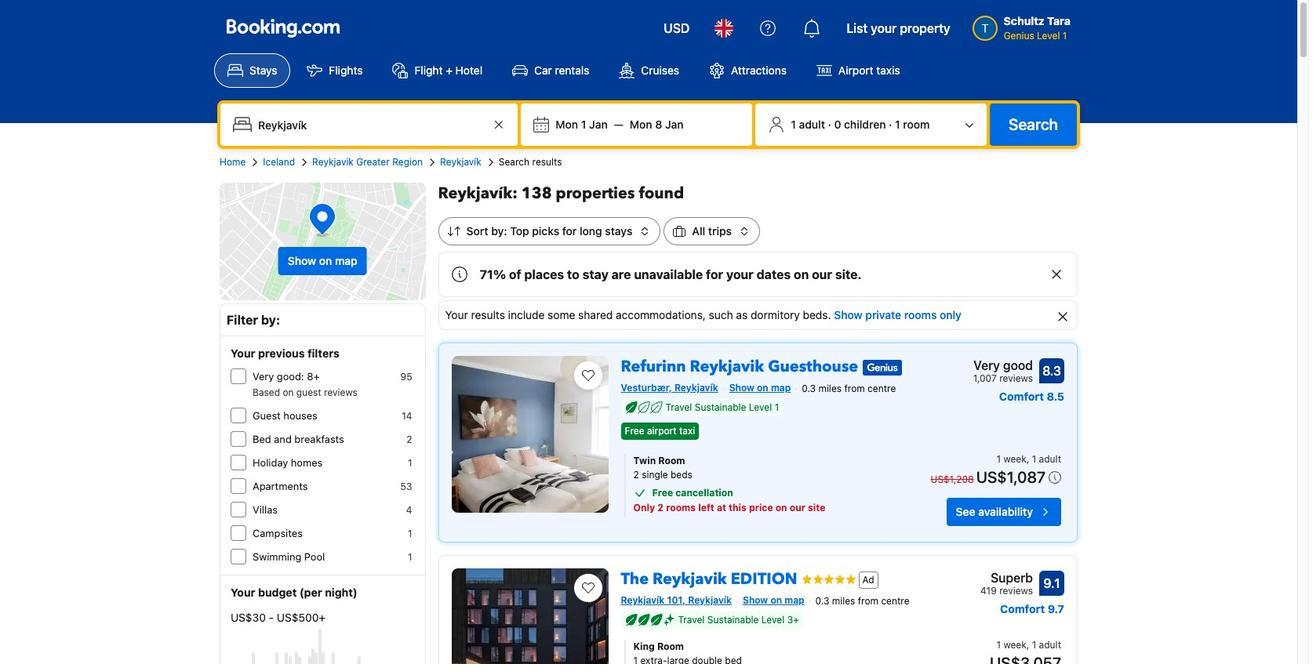 Task type: vqa. For each thing, say whether or not it's contained in the screenshot.
neighborhood
no



Task type: describe. For each thing, give the bounding box(es) containing it.
2 jan from the left
[[665, 118, 684, 131]]

iceland link
[[263, 155, 295, 169]]

2 mon from the left
[[630, 118, 652, 131]]

the reykjavik edition link
[[621, 563, 798, 590]]

based
[[253, 387, 280, 399]]

level for guesthouse
[[749, 402, 772, 413]]

show on map for refurinn reykjavik guesthouse
[[729, 382, 791, 394]]

single
[[642, 469, 668, 481]]

refurinn reykjavik guesthouse image
[[452, 356, 609, 513]]

very good element
[[973, 356, 1033, 375]]

car
[[534, 64, 552, 77]]

1 vertical spatial for
[[706, 268, 724, 282]]

by: for sort
[[491, 224, 507, 238]]

bed
[[253, 433, 271, 446]]

results for your
[[471, 308, 505, 322]]

(per
[[300, 586, 322, 599]]

properties
[[556, 183, 635, 204]]

us$1,087
[[977, 469, 1046, 487]]

hotel
[[456, 64, 483, 77]]

the reykjavik edition
[[621, 569, 798, 590]]

show private rooms only link
[[834, 308, 962, 322]]

list
[[847, 21, 868, 35]]

by: for filter
[[261, 313, 280, 327]]

very for good
[[974, 359, 1000, 373]]

0
[[834, 118, 841, 131]]

free airport taxi
[[625, 425, 695, 437]]

138
[[522, 183, 552, 204]]

breakfasts
[[295, 433, 344, 446]]

travel sustainable level 3+
[[678, 614, 799, 626]]

vesturbær,
[[621, 382, 672, 394]]

such
[[709, 308, 733, 322]]

very good: 8+
[[253, 370, 320, 383]]

attractions link
[[696, 53, 800, 88]]

site
[[808, 502, 826, 514]]

your results include some shared accommodations, such as dormitory beds. show private rooms only
[[445, 308, 962, 322]]

flights link
[[294, 53, 376, 88]]

4
[[406, 505, 412, 516]]

price
[[749, 502, 773, 514]]

previous
[[258, 347, 305, 360]]

mon 1 jan — mon 8 jan
[[556, 118, 684, 131]]

us$30 - us$500+
[[231, 611, 326, 625]]

Where are you going? field
[[252, 111, 490, 139]]

holiday homes
[[253, 457, 323, 469]]

refurinn reykjavik guesthouse
[[621, 356, 859, 377]]

airport
[[647, 425, 677, 437]]

rentals
[[555, 64, 590, 77]]

reykjavík up travel sustainable level 1
[[675, 382, 718, 394]]

booking.com image
[[227, 19, 340, 38]]

car rentals link
[[499, 53, 603, 88]]

2 vertical spatial 2
[[658, 502, 664, 514]]

swimming pool
[[253, 551, 325, 563]]

found
[[639, 183, 684, 204]]

reykjavík: 138 properties found
[[438, 183, 684, 204]]

sort
[[466, 224, 488, 238]]

stay
[[583, 268, 609, 282]]

reykjavik for refurinn reykjavik guesthouse
[[690, 356, 764, 377]]

at
[[717, 502, 727, 514]]

1 horizontal spatial your
[[871, 21, 897, 35]]

vesturbær, reykjavík
[[621, 382, 718, 394]]

1 horizontal spatial our
[[812, 268, 833, 282]]

cruises link
[[606, 53, 693, 88]]

edition
[[731, 569, 798, 590]]

night)
[[325, 586, 358, 599]]

scored 9.1 element
[[1040, 571, 1065, 596]]

your previous filters
[[231, 347, 340, 360]]

show on map button
[[278, 247, 367, 275]]

accommodations,
[[616, 308, 706, 322]]

us$1,208
[[931, 474, 974, 486]]

1 mon from the left
[[556, 118, 578, 131]]

see
[[956, 505, 976, 519]]

your budget (per night)
[[231, 586, 358, 599]]

car rentals
[[534, 64, 590, 77]]

some
[[548, 308, 575, 322]]

map for the reykjavik edition
[[785, 595, 805, 607]]

usd button
[[655, 9, 699, 47]]

only
[[634, 502, 655, 514]]

9.1
[[1044, 577, 1060, 591]]

budget
[[258, 586, 297, 599]]

campsites
[[253, 527, 303, 540]]

room
[[903, 118, 930, 131]]

level for edition
[[762, 614, 785, 626]]

on inside button
[[319, 254, 332, 268]]

guest
[[296, 387, 321, 399]]

travel for refurinn
[[666, 402, 692, 413]]

stays
[[605, 224, 633, 238]]

reykjavik for the reykjavik edition
[[653, 569, 727, 590]]

reykjavík up reykjavík:
[[440, 156, 482, 168]]

long
[[580, 224, 602, 238]]

0.3 miles from centre for edition
[[816, 596, 910, 607]]

property
[[900, 21, 951, 35]]

very for good:
[[253, 370, 274, 383]]

1 · from the left
[[828, 118, 832, 131]]

genius
[[1004, 30, 1035, 42]]

top
[[510, 224, 529, 238]]

beds.
[[803, 308, 831, 322]]

your for your previous filters
[[231, 347, 255, 360]]

good
[[1004, 359, 1033, 373]]

airport
[[839, 64, 874, 77]]

1 adult · 0 children · 1 room
[[791, 118, 930, 131]]

1 week from the top
[[1004, 454, 1027, 465]]

0.3 miles from centre for guesthouse
[[802, 383, 896, 395]]

1 jan from the left
[[589, 118, 608, 131]]

search for search results
[[499, 156, 530, 168]]

8.3
[[1043, 364, 1062, 378]]

ad
[[863, 574, 875, 586]]

stays
[[250, 64, 277, 77]]

101,
[[667, 595, 686, 607]]

search results updated. reykjavík: 138 properties found. element
[[438, 183, 1078, 205]]

adult inside 1 adult · 0 children · 1 room dropdown button
[[799, 118, 825, 131]]

sustainable for edition
[[708, 614, 759, 626]]

guest houses
[[253, 410, 318, 422]]

reykjavík down the the
[[621, 595, 665, 607]]

the
[[621, 569, 649, 590]]

2 , from the top
[[1027, 639, 1030, 651]]

mon 8 jan button
[[624, 111, 690, 139]]

comfort for refurinn reykjavik guesthouse
[[999, 390, 1044, 403]]

0.3 for edition
[[816, 596, 830, 607]]

twin
[[634, 455, 656, 467]]

all trips button
[[664, 217, 760, 246]]

2 vertical spatial adult
[[1039, 639, 1062, 651]]

superb element
[[981, 569, 1033, 588]]

8
[[655, 118, 662, 131]]

taxis
[[877, 64, 900, 77]]



Task type: locate. For each thing, give the bounding box(es) containing it.
search inside button
[[1009, 115, 1058, 133]]

2 vertical spatial reviews
[[1000, 585, 1033, 597]]

1 vertical spatial room
[[657, 641, 684, 653]]

level down the tara
[[1037, 30, 1060, 42]]

include
[[508, 308, 545, 322]]

from for the reykjavik edition
[[858, 596, 879, 607]]

0 vertical spatial your
[[445, 308, 468, 322]]

1 vertical spatial 2
[[634, 469, 639, 481]]

1 horizontal spatial very
[[974, 359, 1000, 373]]

from down 'ad'
[[858, 596, 879, 607]]

0 horizontal spatial rooms
[[666, 502, 696, 514]]

genius discounts available at this property. image
[[863, 360, 903, 376], [863, 360, 903, 376]]

mon left —
[[556, 118, 578, 131]]

0 vertical spatial map
[[335, 254, 358, 268]]

for up "such"
[[706, 268, 724, 282]]

reviews right guest
[[324, 387, 358, 399]]

reykjavík 101, reykjavík
[[621, 595, 732, 607]]

1 vertical spatial search
[[499, 156, 530, 168]]

1 horizontal spatial ·
[[889, 118, 892, 131]]

sustainable for guesthouse
[[695, 402, 747, 413]]

jan left —
[[589, 118, 608, 131]]

week down "comfort 9.7" on the bottom right
[[1004, 639, 1027, 651]]

0 vertical spatial for
[[562, 224, 577, 238]]

0.3 miles from centre down guesthouse
[[802, 383, 896, 395]]

reviews inside very good 1,007 reviews
[[1000, 373, 1033, 384]]

room for twin room
[[659, 455, 685, 467]]

reykjavik left the greater in the top of the page
[[312, 156, 354, 168]]

1 vertical spatial reviews
[[324, 387, 358, 399]]

0.3 miles from centre down 'ad'
[[816, 596, 910, 607]]

flights
[[329, 64, 363, 77]]

1 vertical spatial results
[[471, 308, 505, 322]]

beds
[[671, 469, 693, 481]]

rooms down free cancellation
[[666, 502, 696, 514]]

king room link
[[634, 640, 899, 654]]

1 vertical spatial reykjavik
[[690, 356, 764, 377]]

mon
[[556, 118, 578, 131], [630, 118, 652, 131]]

0 vertical spatial sustainable
[[695, 402, 747, 413]]

all
[[692, 224, 706, 238]]

0 vertical spatial 0.3
[[802, 383, 816, 395]]

1 horizontal spatial jan
[[665, 118, 684, 131]]

trips
[[708, 224, 732, 238]]

1 horizontal spatial mon
[[630, 118, 652, 131]]

0 horizontal spatial 2
[[407, 434, 412, 446]]

1 vertical spatial map
[[771, 382, 791, 394]]

2 week from the top
[[1004, 639, 1027, 651]]

superb
[[991, 571, 1033, 585]]

mon left 8
[[630, 118, 652, 131]]

by: right filter
[[261, 313, 280, 327]]

0.3 up king room link
[[816, 596, 830, 607]]

airport taxis link
[[803, 53, 914, 88]]

on
[[319, 254, 332, 268], [794, 268, 809, 282], [757, 382, 769, 394], [283, 387, 294, 399], [776, 502, 787, 514], [771, 595, 782, 607]]

1 vertical spatial level
[[749, 402, 772, 413]]

reviews inside the superb 419 reviews
[[1000, 585, 1033, 597]]

reykjavik up 101,
[[653, 569, 727, 590]]

holiday
[[253, 457, 288, 469]]

stays link
[[214, 53, 291, 88]]

1 vertical spatial 1 week , 1 adult
[[997, 639, 1062, 651]]

search for search
[[1009, 115, 1058, 133]]

0 vertical spatial miles
[[819, 383, 842, 395]]

for
[[562, 224, 577, 238], [706, 268, 724, 282]]

1 horizontal spatial by:
[[491, 224, 507, 238]]

1 1 week , 1 adult from the top
[[997, 454, 1062, 465]]

1 vertical spatial your
[[727, 268, 754, 282]]

comfort down the superb 419 reviews
[[1000, 603, 1045, 616]]

your for your budget (per night)
[[231, 586, 255, 599]]

0 vertical spatial free
[[625, 425, 645, 437]]

free for free cancellation
[[652, 487, 673, 499]]

1 week , 1 adult up us$1,087
[[997, 454, 1062, 465]]

show
[[288, 254, 316, 268], [834, 308, 863, 322], [729, 382, 755, 394], [743, 595, 768, 607]]

0 vertical spatial week
[[1004, 454, 1027, 465]]

from down guesthouse
[[845, 383, 865, 395]]

0 horizontal spatial mon
[[556, 118, 578, 131]]

0 vertical spatial our
[[812, 268, 833, 282]]

2 · from the left
[[889, 118, 892, 131]]

free for free airport taxi
[[625, 425, 645, 437]]

reykjavík down the reykjavik edition
[[688, 595, 732, 607]]

reviews up comfort 8.5
[[1000, 373, 1033, 384]]

0 horizontal spatial our
[[790, 502, 806, 514]]

week up us$1,087
[[1004, 454, 1027, 465]]

0 horizontal spatial jan
[[589, 118, 608, 131]]

dormitory
[[751, 308, 800, 322]]

see availability
[[956, 505, 1033, 519]]

apartments
[[253, 480, 308, 493]]

1 vertical spatial your
[[231, 347, 255, 360]]

1 horizontal spatial for
[[706, 268, 724, 282]]

adult left 0
[[799, 118, 825, 131]]

0 vertical spatial adult
[[799, 118, 825, 131]]

0 vertical spatial by:
[[491, 224, 507, 238]]

comfort down good
[[999, 390, 1044, 403]]

your
[[871, 21, 897, 35], [727, 268, 754, 282]]

results left include
[[471, 308, 505, 322]]

your down filter
[[231, 347, 255, 360]]

0.3 down guesthouse
[[802, 383, 816, 395]]

95
[[401, 371, 412, 383]]

filter
[[227, 313, 258, 327]]

2 down twin
[[634, 469, 639, 481]]

0 horizontal spatial by:
[[261, 313, 280, 327]]

0 horizontal spatial search
[[499, 156, 530, 168]]

0 vertical spatial search
[[1009, 115, 1058, 133]]

1 vertical spatial centre
[[881, 596, 910, 607]]

1 horizontal spatial free
[[652, 487, 673, 499]]

free down 2 single beds
[[652, 487, 673, 499]]

miles for edition
[[832, 596, 856, 607]]

our left site at bottom
[[790, 502, 806, 514]]

refurinn
[[621, 356, 686, 377]]

level
[[1037, 30, 1060, 42], [749, 402, 772, 413], [762, 614, 785, 626]]

room up 2 single beds
[[659, 455, 685, 467]]

2 for 2 single beds
[[634, 469, 639, 481]]

2 vertical spatial level
[[762, 614, 785, 626]]

1 vertical spatial 0.3
[[816, 596, 830, 607]]

reviews up "comfort 9.7" on the bottom right
[[1000, 585, 1033, 597]]

all trips
[[692, 224, 732, 238]]

—
[[614, 118, 624, 131]]

map for refurinn reykjavik guesthouse
[[771, 382, 791, 394]]

0 horizontal spatial very
[[253, 370, 274, 383]]

71% of places to stay are unavailable for your dates on our site.
[[480, 268, 862, 282]]

, up us$1,087
[[1027, 454, 1030, 465]]

results up 138
[[532, 156, 562, 168]]

1 vertical spatial our
[[790, 502, 806, 514]]

0 vertical spatial reykjavik
[[312, 156, 354, 168]]

and
[[274, 433, 292, 446]]

map inside button
[[335, 254, 358, 268]]

flight
[[415, 64, 443, 77]]

sort by: top picks for long stays
[[466, 224, 633, 238]]

only
[[940, 308, 962, 322]]

1 horizontal spatial results
[[532, 156, 562, 168]]

comfort for the reykjavik edition
[[1000, 603, 1045, 616]]

1 vertical spatial by:
[[261, 313, 280, 327]]

free cancellation
[[652, 487, 733, 499]]

search results
[[499, 156, 562, 168]]

flight + hotel
[[415, 64, 483, 77]]

0 vertical spatial show on map
[[288, 254, 358, 268]]

sustainable
[[695, 402, 747, 413], [708, 614, 759, 626]]

level inside schultz tara genius level 1
[[1037, 30, 1060, 42]]

sustainable up taxi
[[695, 402, 747, 413]]

0 vertical spatial 2
[[407, 434, 412, 446]]

only 2 rooms left at this price on our site
[[634, 502, 826, 514]]

travel for the
[[678, 614, 705, 626]]

1 vertical spatial rooms
[[666, 502, 696, 514]]

1 horizontal spatial search
[[1009, 115, 1058, 133]]

twin room
[[634, 455, 685, 467]]

usd
[[664, 21, 690, 35]]

good:
[[277, 370, 304, 383]]

1 inside schultz tara genius level 1
[[1063, 30, 1067, 42]]

1 vertical spatial comfort
[[1000, 603, 1045, 616]]

dates
[[757, 268, 791, 282]]

from
[[845, 383, 865, 395], [858, 596, 879, 607]]

very inside very good 1,007 reviews
[[974, 359, 1000, 373]]

reykjavik greater region link
[[312, 155, 423, 169]]

0 vertical spatial rooms
[[905, 308, 937, 322]]

room for king room
[[657, 641, 684, 653]]

results for search
[[532, 156, 562, 168]]

very good 1,007 reviews
[[973, 359, 1033, 384]]

1 vertical spatial adult
[[1039, 454, 1062, 465]]

1 vertical spatial sustainable
[[708, 614, 759, 626]]

very up based
[[253, 370, 274, 383]]

0 horizontal spatial free
[[625, 425, 645, 437]]

your left include
[[445, 308, 468, 322]]

pool
[[304, 551, 325, 563]]

0 vertical spatial comfort
[[999, 390, 1044, 403]]

sustainable up king room link
[[708, 614, 759, 626]]

jan
[[589, 118, 608, 131], [665, 118, 684, 131]]

your right the list
[[871, 21, 897, 35]]

miles for guesthouse
[[819, 383, 842, 395]]

reviews for on
[[324, 387, 358, 399]]

your for your results include some shared accommodations, such as dormitory beds. show private rooms only
[[445, 308, 468, 322]]

travel down reykjavík 101, reykjavík
[[678, 614, 705, 626]]

show on map for the reykjavik edition
[[743, 595, 805, 607]]

our left site.
[[812, 268, 833, 282]]

0 horizontal spatial your
[[727, 268, 754, 282]]

schultz tara genius level 1
[[1004, 14, 1071, 42]]

region
[[392, 156, 423, 168]]

reviews for good
[[1000, 373, 1033, 384]]

for left 'long'
[[562, 224, 577, 238]]

reykjavík:
[[438, 183, 518, 204]]

guest
[[253, 410, 281, 422]]

1 , from the top
[[1027, 454, 1030, 465]]

1 horizontal spatial 2
[[634, 469, 639, 481]]

0 vertical spatial ,
[[1027, 454, 1030, 465]]

0.3 for guesthouse
[[802, 383, 816, 395]]

2 vertical spatial reykjavik
[[653, 569, 727, 590]]

0 vertical spatial centre
[[868, 383, 896, 395]]

2 vertical spatial your
[[231, 586, 255, 599]]

· right children
[[889, 118, 892, 131]]

0 horizontal spatial results
[[471, 308, 505, 322]]

1 vertical spatial show on map
[[729, 382, 791, 394]]

2 right only
[[658, 502, 664, 514]]

from for refurinn reykjavik guesthouse
[[845, 383, 865, 395]]

show on map
[[288, 254, 358, 268], [729, 382, 791, 394], [743, 595, 805, 607]]

0 horizontal spatial for
[[562, 224, 577, 238]]

419
[[981, 585, 997, 597]]

king room
[[634, 641, 684, 653]]

room right the king on the bottom
[[657, 641, 684, 653]]

this
[[729, 502, 747, 514]]

0 vertical spatial 0.3 miles from centre
[[802, 383, 896, 395]]

the reykjavik edition image
[[452, 569, 609, 665]]

adult up us$1,087
[[1039, 454, 1062, 465]]

adult down 9.7
[[1039, 639, 1062, 651]]

0 vertical spatial your
[[871, 21, 897, 35]]

2 down 14
[[407, 434, 412, 446]]

1 vertical spatial travel
[[678, 614, 705, 626]]

tara
[[1048, 14, 1071, 27]]

1 vertical spatial ,
[[1027, 639, 1030, 651]]

1 vertical spatial week
[[1004, 639, 1027, 651]]

iceland
[[263, 156, 295, 168]]

by: left top
[[491, 224, 507, 238]]

list your property link
[[837, 9, 960, 47]]

0 vertical spatial results
[[532, 156, 562, 168]]

us$30
[[231, 611, 266, 625]]

1 vertical spatial 0.3 miles from centre
[[816, 596, 910, 607]]

2 vertical spatial show on map
[[743, 595, 805, 607]]

centre for refurinn reykjavik guesthouse
[[868, 383, 896, 395]]

free left airport
[[625, 425, 645, 437]]

1 vertical spatial from
[[858, 596, 879, 607]]

very left good
[[974, 359, 1000, 373]]

level down refurinn reykjavik guesthouse
[[749, 402, 772, 413]]

2
[[407, 434, 412, 446], [634, 469, 639, 481], [658, 502, 664, 514]]

2 1 week , 1 adult from the top
[[997, 639, 1062, 651]]

your account menu schultz tara genius level 1 element
[[973, 7, 1077, 43]]

show inside button
[[288, 254, 316, 268]]

villas
[[253, 504, 278, 516]]

adult
[[799, 118, 825, 131], [1039, 454, 1062, 465], [1039, 639, 1062, 651]]

2 horizontal spatial 2
[[658, 502, 664, 514]]

0 vertical spatial room
[[659, 455, 685, 467]]

your left dates
[[727, 268, 754, 282]]

are
[[612, 268, 631, 282]]

, down "comfort 9.7" on the bottom right
[[1027, 639, 1030, 651]]

jan right 8
[[665, 118, 684, 131]]

our
[[812, 268, 833, 282], [790, 502, 806, 514]]

2 vertical spatial map
[[785, 595, 805, 607]]

site.
[[836, 268, 862, 282]]

1 vertical spatial free
[[652, 487, 673, 499]]

0 vertical spatial level
[[1037, 30, 1060, 42]]

reykjavik up travel sustainable level 1
[[690, 356, 764, 377]]

0 vertical spatial 1 week , 1 adult
[[997, 454, 1062, 465]]

2 for 2
[[407, 434, 412, 446]]

·
[[828, 118, 832, 131], [889, 118, 892, 131]]

· left 0
[[828, 118, 832, 131]]

0 vertical spatial reviews
[[1000, 373, 1033, 384]]

71%
[[480, 268, 506, 282]]

level left 3+
[[762, 614, 785, 626]]

1 horizontal spatial rooms
[[905, 308, 937, 322]]

1 week , 1 adult down "comfort 9.7" on the bottom right
[[997, 639, 1062, 651]]

as
[[736, 308, 748, 322]]

your up us$30
[[231, 586, 255, 599]]

show on map inside button
[[288, 254, 358, 268]]

centre for the reykjavik edition
[[881, 596, 910, 607]]

homes
[[291, 457, 323, 469]]

scored 8.3 element
[[1040, 359, 1065, 384]]

attractions
[[731, 64, 787, 77]]

1 vertical spatial miles
[[832, 596, 856, 607]]

travel down vesturbær, reykjavík
[[666, 402, 692, 413]]

0 horizontal spatial ·
[[828, 118, 832, 131]]

0 vertical spatial from
[[845, 383, 865, 395]]

superb 419 reviews
[[981, 571, 1033, 597]]

home
[[220, 156, 246, 168]]

0 vertical spatial travel
[[666, 402, 692, 413]]

rooms left only
[[905, 308, 937, 322]]



